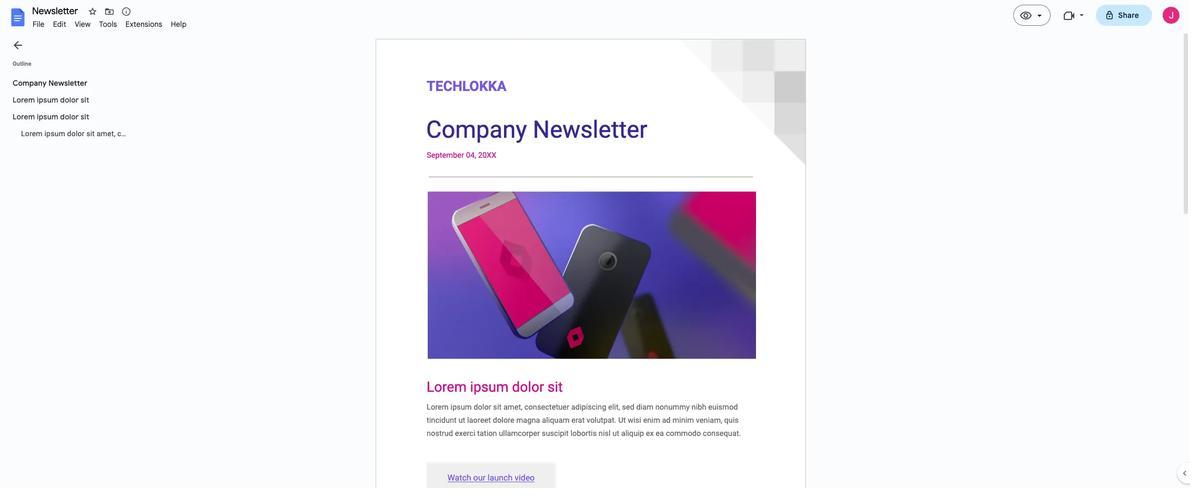 Task type: locate. For each thing, give the bounding box(es) containing it.
1 vertical spatial ipsum
[[37, 112, 58, 122]]

view
[[75, 19, 91, 29]]

dolor
[[60, 95, 79, 105], [60, 112, 79, 122], [67, 130, 85, 138]]

menu bar containing file
[[28, 14, 191, 31]]

newsletter down outline heading
[[49, 78, 87, 88]]

sit down outline heading
[[81, 95, 89, 105]]

0 vertical spatial newsletter
[[32, 5, 78, 17]]

Star checkbox
[[85, 4, 100, 19]]

file
[[33, 19, 45, 29]]

document outline element
[[0, 31, 212, 489]]

1 vertical spatial sit
[[81, 112, 89, 122]]

0 vertical spatial ipsum
[[37, 95, 58, 105]]

0 vertical spatial lorem ipsum dolor sit
[[13, 95, 89, 105]]

share
[[1119, 11, 1140, 20]]

ipsum
[[37, 95, 58, 105], [37, 112, 58, 122], [44, 130, 65, 138]]

2 vertical spatial ipsum
[[44, 130, 65, 138]]

newsletter up edit
[[32, 5, 78, 17]]

newsletter inside document outline element
[[49, 78, 87, 88]]

1 vertical spatial newsletter
[[49, 78, 87, 88]]

newsletter inside menu bar banner
[[32, 5, 78, 17]]

1 vertical spatial lorem ipsum dolor sit
[[13, 112, 89, 122]]

sit up lorem ipsum dolor sit amet, consectetuer adipiscing elit! at left
[[81, 112, 89, 122]]

sit
[[81, 95, 89, 105], [81, 112, 89, 122], [86, 130, 95, 138]]

extensions menu item
[[121, 18, 167, 31]]

menu bar
[[28, 14, 191, 31]]

2 vertical spatial lorem
[[21, 130, 43, 138]]

lorem
[[13, 95, 35, 105], [13, 112, 35, 122], [21, 130, 43, 138]]

sit left amet,
[[86, 130, 95, 138]]

newsletter
[[32, 5, 78, 17], [49, 78, 87, 88]]

edit menu item
[[49, 18, 70, 31]]

1 lorem ipsum dolor sit from the top
[[13, 95, 89, 105]]

lorem ipsum dolor sit
[[13, 95, 89, 105], [13, 112, 89, 122]]

2 vertical spatial dolor
[[67, 130, 85, 138]]

view menu item
[[70, 18, 95, 31]]

menu bar inside menu bar banner
[[28, 14, 191, 31]]

share button
[[1096, 5, 1153, 26]]

amet,
[[97, 130, 115, 138]]

2 vertical spatial sit
[[86, 130, 95, 138]]



Task type: describe. For each thing, give the bounding box(es) containing it.
consectetuer
[[117, 130, 162, 138]]

newsletter element
[[28, 4, 1191, 21]]

lorem ipsum dolor sit amet, consectetuer adipiscing elit!
[[21, 130, 212, 138]]

elit!
[[200, 130, 212, 138]]

extensions
[[126, 19, 163, 29]]

menu bar banner
[[0, 0, 1191, 489]]

outline
[[13, 61, 31, 67]]

0 vertical spatial lorem
[[13, 95, 35, 105]]

0 vertical spatial dolor
[[60, 95, 79, 105]]

newsletter application
[[0, 0, 1191, 489]]

tools menu item
[[95, 18, 121, 31]]

outline heading
[[0, 60, 143, 75]]

company newsletter
[[13, 78, 87, 88]]

help menu item
[[167, 18, 191, 31]]

1 vertical spatial dolor
[[60, 112, 79, 122]]

help
[[171, 19, 187, 29]]

company
[[13, 78, 47, 88]]

1 vertical spatial lorem
[[13, 112, 35, 122]]

tools
[[99, 19, 117, 29]]

0 vertical spatial sit
[[81, 95, 89, 105]]

file menu item
[[28, 18, 49, 31]]

adipiscing
[[163, 130, 198, 138]]

2 lorem ipsum dolor sit from the top
[[13, 112, 89, 122]]

edit
[[53, 19, 66, 29]]



Task type: vqa. For each thing, say whether or not it's contained in the screenshot.
heading to the top
no



